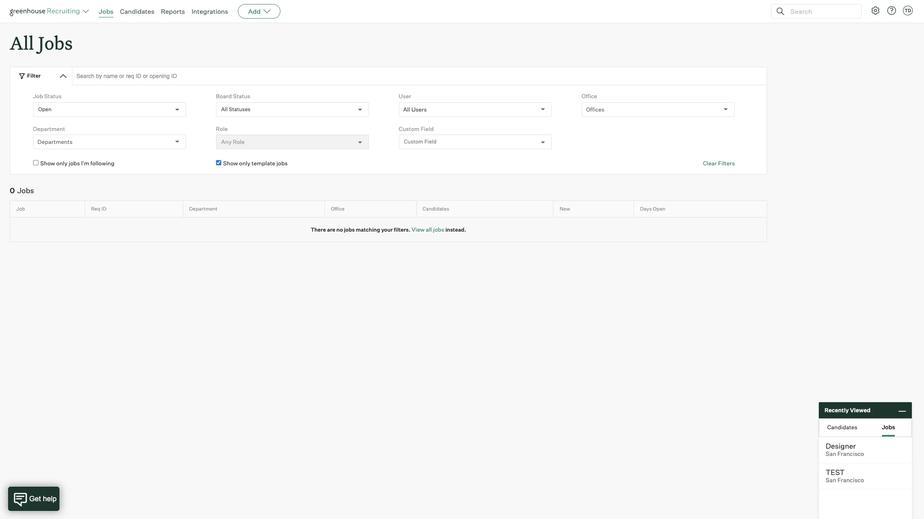 Task type: describe. For each thing, give the bounding box(es) containing it.
show for show only template jobs
[[223, 160, 238, 167]]

offices
[[586, 106, 605, 113]]

clear filters
[[704, 160, 735, 167]]

all jobs
[[10, 31, 73, 55]]

template
[[252, 160, 275, 167]]

integrations link
[[192, 7, 228, 15]]

viewed
[[851, 407, 871, 414]]

view all jobs link
[[412, 226, 445, 233]]

all for all statuses
[[221, 106, 228, 113]]

filter
[[27, 73, 41, 79]]

1 vertical spatial open
[[653, 206, 666, 212]]

reports link
[[161, 7, 185, 15]]

candidates link
[[120, 7, 155, 15]]

Search text field
[[789, 5, 855, 17]]

recently
[[825, 407, 849, 414]]

td button
[[904, 6, 913, 15]]

1 vertical spatial office
[[331, 206, 345, 212]]

following
[[91, 160, 115, 167]]

only for template
[[239, 160, 251, 167]]

job for job
[[16, 206, 25, 212]]

filters
[[719, 160, 735, 167]]

0 jobs
[[10, 186, 34, 195]]

req id
[[91, 206, 107, 212]]

job for job status
[[33, 93, 43, 100]]

test san francisco
[[826, 468, 865, 485]]

statuses
[[229, 106, 251, 113]]

add
[[248, 7, 261, 15]]

0 vertical spatial custom
[[399, 125, 420, 132]]

your
[[382, 227, 393, 233]]

add button
[[238, 4, 281, 19]]

test
[[826, 468, 845, 477]]

san for test
[[826, 477, 837, 485]]

1 vertical spatial candidates
[[423, 206, 450, 212]]

san for designer
[[826, 451, 837, 458]]

0 vertical spatial department
[[33, 125, 65, 132]]

Show only jobs I'm following checkbox
[[33, 160, 38, 166]]

2 horizontal spatial candidates
[[828, 424, 858, 431]]

0 horizontal spatial candidates
[[120, 7, 155, 15]]

all for all jobs
[[10, 31, 34, 55]]

days
[[640, 206, 652, 212]]

reports
[[161, 7, 185, 15]]

1 vertical spatial department
[[189, 206, 218, 212]]

there are no jobs matching your filters. view all jobs instead.
[[311, 226, 466, 233]]

job status
[[33, 93, 62, 100]]

0 vertical spatial office
[[582, 93, 597, 100]]

configure image
[[871, 6, 881, 15]]

there
[[311, 227, 326, 233]]

filters.
[[394, 227, 411, 233]]



Task type: locate. For each thing, give the bounding box(es) containing it.
job down filter
[[33, 93, 43, 100]]

board status
[[216, 93, 250, 100]]

1 horizontal spatial all
[[221, 106, 228, 113]]

days open
[[640, 206, 666, 212]]

jobs left i'm
[[69, 160, 80, 167]]

show only template jobs
[[223, 160, 288, 167]]

0 vertical spatial field
[[421, 125, 434, 132]]

custom field down users
[[404, 139, 437, 145]]

greenhouse recruiting image
[[10, 6, 83, 16]]

candidates down recently viewed
[[828, 424, 858, 431]]

role
[[216, 125, 228, 132]]

1 horizontal spatial office
[[582, 93, 597, 100]]

0
[[10, 186, 15, 195]]

0 vertical spatial open
[[38, 106, 52, 113]]

open right days
[[653, 206, 666, 212]]

job down 0 jobs
[[16, 206, 25, 212]]

matching
[[356, 227, 380, 233]]

show right show only jobs i'm following checkbox
[[40, 160, 55, 167]]

jobs
[[99, 7, 114, 15], [38, 31, 73, 55], [17, 186, 34, 195], [882, 424, 896, 431]]

candidates right jobs link
[[120, 7, 155, 15]]

francisco down designer san francisco
[[838, 477, 865, 485]]

show for show only jobs i'm following
[[40, 160, 55, 167]]

2 horizontal spatial all
[[403, 106, 410, 113]]

clear filters link
[[704, 160, 735, 167]]

status for board status
[[233, 93, 250, 100]]

0 horizontal spatial show
[[40, 160, 55, 167]]

1 horizontal spatial status
[[233, 93, 250, 100]]

users
[[412, 106, 427, 113]]

tab list
[[820, 419, 912, 437]]

Show only template jobs checkbox
[[216, 160, 221, 166]]

0 vertical spatial custom field
[[399, 125, 434, 132]]

status for job status
[[44, 93, 62, 100]]

1 horizontal spatial department
[[189, 206, 218, 212]]

1 horizontal spatial open
[[653, 206, 666, 212]]

departments
[[37, 139, 73, 145]]

1 vertical spatial francisco
[[838, 477, 865, 485]]

0 horizontal spatial office
[[331, 206, 345, 212]]

jobs link
[[99, 7, 114, 15]]

1 horizontal spatial show
[[223, 160, 238, 167]]

only left template
[[239, 160, 251, 167]]

0 vertical spatial candidates
[[120, 7, 155, 15]]

0 vertical spatial san
[[826, 451, 837, 458]]

user
[[399, 93, 411, 100]]

jobs
[[69, 160, 80, 167], [277, 160, 288, 167], [433, 226, 445, 233], [344, 227, 355, 233]]

all left users
[[403, 106, 410, 113]]

td
[[905, 8, 912, 13]]

all users
[[403, 106, 427, 113]]

Search by name or req ID or opening ID text field
[[72, 67, 768, 85]]

only for jobs
[[56, 160, 68, 167]]

francisco inside designer san francisco
[[838, 451, 865, 458]]

i'm
[[81, 160, 89, 167]]

job
[[33, 93, 43, 100], [16, 206, 25, 212]]

san down designer san francisco
[[826, 477, 837, 485]]

recently viewed
[[825, 407, 871, 414]]

designer san francisco
[[826, 442, 865, 458]]

jobs right no
[[344, 227, 355, 233]]

no
[[337, 227, 343, 233]]

show
[[40, 160, 55, 167], [223, 160, 238, 167]]

new
[[560, 206, 570, 212]]

1 horizontal spatial only
[[239, 160, 251, 167]]

only down departments
[[56, 160, 68, 167]]

designer
[[826, 442, 856, 451]]

open down job status
[[38, 106, 52, 113]]

francisco
[[838, 451, 865, 458], [838, 477, 865, 485]]

san inside designer san francisco
[[826, 451, 837, 458]]

are
[[327, 227, 336, 233]]

all users option
[[403, 106, 427, 113]]

1 horizontal spatial job
[[33, 93, 43, 100]]

req
[[91, 206, 100, 212]]

only
[[56, 160, 68, 167], [239, 160, 251, 167]]

1 vertical spatial custom
[[404, 139, 423, 145]]

2 status from the left
[[233, 93, 250, 100]]

department
[[33, 125, 65, 132], [189, 206, 218, 212]]

all
[[10, 31, 34, 55], [403, 106, 410, 113], [221, 106, 228, 113]]

2 san from the top
[[826, 477, 837, 485]]

jobs inside there are no jobs matching your filters. view all jobs instead.
[[344, 227, 355, 233]]

jobs right template
[[277, 160, 288, 167]]

2 only from the left
[[239, 160, 251, 167]]

1 francisco from the top
[[838, 451, 865, 458]]

show right show only template jobs option
[[223, 160, 238, 167]]

field
[[421, 125, 434, 132], [425, 139, 437, 145]]

1 san from the top
[[826, 451, 837, 458]]

0 horizontal spatial all
[[10, 31, 34, 55]]

status
[[44, 93, 62, 100], [233, 93, 250, 100]]

all down "board" at left top
[[221, 106, 228, 113]]

1 vertical spatial field
[[425, 139, 437, 145]]

1 only from the left
[[56, 160, 68, 167]]

all up filter
[[10, 31, 34, 55]]

custom
[[399, 125, 420, 132], [404, 139, 423, 145]]

office up no
[[331, 206, 345, 212]]

francisco inside test san francisco
[[838, 477, 865, 485]]

jobs right all
[[433, 226, 445, 233]]

0 vertical spatial job
[[33, 93, 43, 100]]

0 horizontal spatial only
[[56, 160, 68, 167]]

view
[[412, 226, 425, 233]]

0 horizontal spatial status
[[44, 93, 62, 100]]

francisco for test
[[838, 477, 865, 485]]

office
[[582, 93, 597, 100], [331, 206, 345, 212]]

open
[[38, 106, 52, 113], [653, 206, 666, 212]]

2 vertical spatial candidates
[[828, 424, 858, 431]]

board
[[216, 93, 232, 100]]

1 vertical spatial custom field
[[404, 139, 437, 145]]

0 horizontal spatial department
[[33, 125, 65, 132]]

francisco up test san francisco
[[838, 451, 865, 458]]

tab list containing candidates
[[820, 419, 912, 437]]

id
[[101, 206, 107, 212]]

all
[[426, 226, 432, 233]]

office up "offices"
[[582, 93, 597, 100]]

san up test
[[826, 451, 837, 458]]

1 status from the left
[[44, 93, 62, 100]]

1 show from the left
[[40, 160, 55, 167]]

0 vertical spatial francisco
[[838, 451, 865, 458]]

instead.
[[446, 227, 466, 233]]

1 horizontal spatial candidates
[[423, 206, 450, 212]]

0 horizontal spatial job
[[16, 206, 25, 212]]

francisco for designer
[[838, 451, 865, 458]]

1 vertical spatial san
[[826, 477, 837, 485]]

2 show from the left
[[223, 160, 238, 167]]

2 francisco from the top
[[838, 477, 865, 485]]

custom field
[[399, 125, 434, 132], [404, 139, 437, 145]]

1 vertical spatial job
[[16, 206, 25, 212]]

custom field down all users
[[399, 125, 434, 132]]

san
[[826, 451, 837, 458], [826, 477, 837, 485]]

candidates up all
[[423, 206, 450, 212]]

san inside test san francisco
[[826, 477, 837, 485]]

show only jobs i'm following
[[40, 160, 115, 167]]

candidates
[[120, 7, 155, 15], [423, 206, 450, 212], [828, 424, 858, 431]]

0 horizontal spatial open
[[38, 106, 52, 113]]

all statuses
[[221, 106, 251, 113]]

integrations
[[192, 7, 228, 15]]

all for all users
[[403, 106, 410, 113]]

td button
[[902, 4, 915, 17]]

clear
[[704, 160, 717, 167]]



Task type: vqa. For each thing, say whether or not it's contained in the screenshot.
the enterprise at the left top of page
no



